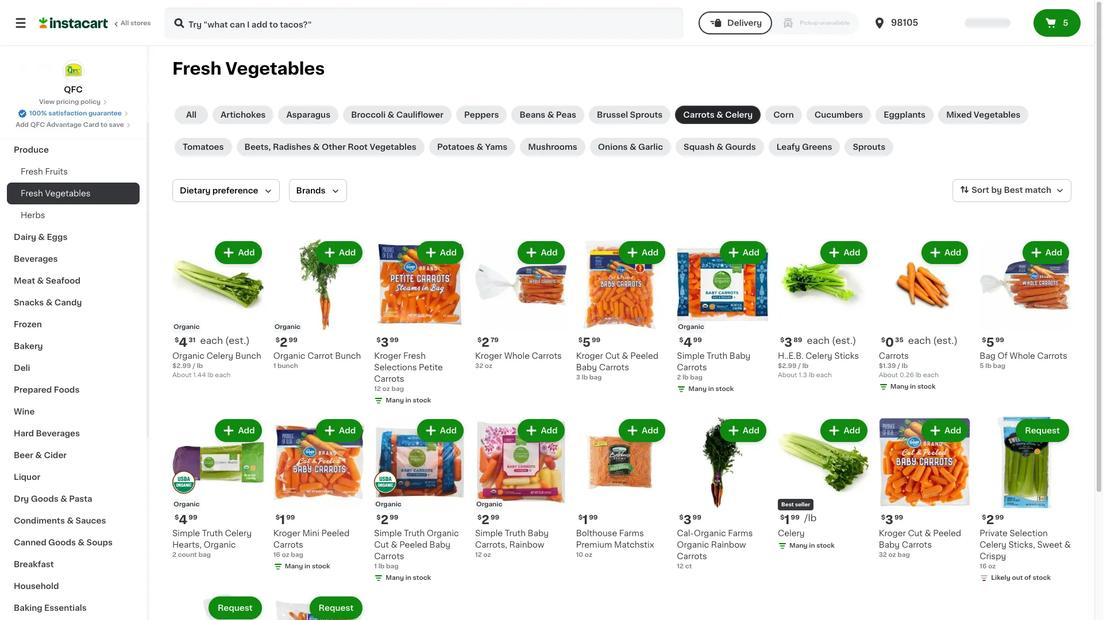 Task type: vqa. For each thing, say whether or not it's contained in the screenshot.


Task type: describe. For each thing, give the bounding box(es) containing it.
carrots inside simple truth organic cut & peeled baby carrots 1 lb bag
[[374, 553, 405, 561]]

3 for cal-organic farms organic rainbow carrots
[[684, 515, 692, 527]]

$ for 12 oz
[[478, 515, 482, 522]]

kroger fresh selections petite carrots 12 oz bag
[[374, 352, 443, 392]]

99 for 2 count bag
[[189, 515, 198, 522]]

simple truth baby carrots 2 lb bag
[[677, 352, 751, 381]]

view pricing policy link
[[39, 98, 108, 107]]

oz inside kroger cut & peeled baby carrots 32 oz bag
[[889, 553, 897, 559]]

$0.35 each (estimated) element
[[879, 336, 971, 351]]

by for delivery
[[948, 18, 959, 27]]

$ 5 99 for kroger
[[579, 337, 601, 349]]

kroger mini peeled carrots 16 oz bag
[[273, 530, 350, 559]]

bag inside kroger fresh selections petite carrots 12 oz bag
[[392, 386, 404, 392]]

$ 3 89
[[781, 337, 803, 349]]

each inside h..e.b. celery sticks $2.99 / lb about 1.3 lb each
[[817, 372, 832, 379]]

private
[[980, 530, 1008, 538]]

12 for rainbow
[[475, 553, 482, 559]]

$4.31 each (estimated) element
[[172, 336, 264, 351]]

condiments
[[14, 517, 65, 525]]

baking essentials
[[14, 605, 87, 613]]

5:40pm
[[986, 18, 1020, 27]]

& inside snacks & candy link
[[46, 299, 53, 307]]

1 vertical spatial beverages
[[36, 430, 80, 438]]

$ 5 99 for bag
[[983, 337, 1005, 349]]

& inside beans & peas link
[[548, 111, 554, 119]]

32 inside kroger whole carrots 32 oz
[[475, 363, 484, 369]]

& inside dairy & eggs link
[[38, 233, 45, 241]]

item badge image
[[172, 471, 195, 494]]

each right 31
[[200, 336, 223, 345]]

(est.) for 4
[[225, 336, 250, 345]]

cut for 5
[[606, 352, 620, 360]]

/ inside 'carrots $1.39 / lb about 0.26 lb each'
[[898, 363, 901, 369]]

each (est.) for 4
[[200, 336, 250, 345]]

99 down best seller
[[791, 515, 800, 522]]

(est.) for 0
[[934, 336, 958, 345]]

sticks
[[835, 352, 860, 360]]

in for 3
[[406, 398, 412, 404]]

breakfast link
[[7, 554, 140, 576]]

$ inside $ 4 31
[[175, 337, 179, 344]]

4 for simple truth baby carrots
[[684, 337, 693, 349]]

16 inside private selection celery sticks, sweet & crispy 16 oz
[[980, 564, 987, 571]]

10
[[576, 553, 584, 559]]

2 horizontal spatial request button
[[1018, 421, 1069, 441]]

$ down best seller
[[781, 515, 785, 522]]

add button inside product group
[[923, 243, 968, 263]]

$ for 12 oz bag
[[377, 337, 381, 344]]

stock inside product group
[[918, 384, 936, 390]]

broccoli
[[351, 111, 386, 119]]

sticks,
[[1009, 542, 1036, 550]]

celery inside simple truth celery hearts, organic 2 count bag
[[225, 530, 252, 538]]

beans & peas
[[520, 111, 577, 119]]

0 vertical spatial sprouts
[[630, 111, 663, 119]]

bakery link
[[7, 336, 140, 358]]

fresh up all link
[[172, 60, 222, 77]]

matchstix
[[615, 542, 655, 550]]

2 inside simple truth celery hearts, organic 2 count bag
[[172, 553, 176, 559]]

add inside product group
[[945, 249, 962, 257]]

carrots & celery link
[[676, 106, 761, 124]]

& inside kroger cut & peeled baby carrots 32 oz bag
[[925, 530, 932, 538]]

$ 1 99 for kroger mini peeled carrots
[[276, 515, 295, 527]]

qfc link
[[62, 60, 84, 95]]

eggplants
[[884, 111, 926, 119]]

fresh fruits
[[21, 168, 68, 176]]

100% satisfaction guarantee
[[29, 110, 122, 117]]

hard beverages link
[[7, 423, 140, 445]]

beverages link
[[7, 248, 140, 270]]

& inside private selection celery sticks, sweet & crispy 16 oz
[[1065, 542, 1072, 550]]

tomatoes link
[[175, 138, 232, 156]]

whole inside kroger whole carrots 32 oz
[[505, 352, 530, 360]]

selection
[[1010, 530, 1049, 538]]

$ 1 99 for bolthouse farms premium matchstix
[[579, 515, 598, 527]]

each inside the organic celery bunch $2.99 / lb about 1.44 lb each
[[215, 372, 231, 379]]

2 horizontal spatial request
[[1026, 427, 1061, 435]]

2 for simple truth organic cut & peeled baby carrots
[[381, 515, 389, 527]]

many in stock inside product group
[[891, 384, 936, 390]]

thanksgiving link
[[7, 117, 140, 139]]

stock down $1.99 per pound element
[[817, 543, 835, 550]]

fresh down the 'produce'
[[21, 168, 43, 176]]

carrot
[[308, 352, 333, 360]]

99 for 5 lb bag
[[996, 337, 1005, 344]]

0 horizontal spatial request button
[[210, 599, 261, 619]]

$ 4 31
[[175, 337, 196, 349]]

bag inside simple truth celery hearts, organic 2 count bag
[[199, 553, 211, 559]]

organic inside the organic celery bunch $2.99 / lb about 1.44 lb each
[[172, 352, 205, 360]]

5 inside bag of whole carrots 5 lb bag
[[980, 363, 985, 369]]

12 for carrots
[[374, 386, 381, 392]]

in for 4
[[709, 386, 715, 392]]

root
[[348, 143, 368, 151]]

99 for 12 oz
[[491, 515, 500, 522]]

mushrooms
[[528, 143, 578, 151]]

baby inside simple truth baby carrots 2 lb bag
[[730, 352, 751, 360]]

in down /lb
[[810, 543, 816, 550]]

to
[[101, 122, 107, 128]]

vegetables inside the beets, radishes & other root vegetables link
[[370, 143, 417, 151]]

99 for 1 bunch
[[289, 337, 298, 344]]

bag inside bag of whole carrots 5 lb bag
[[994, 363, 1006, 369]]

carrots inside kroger cut & peeled baby carrots 32 oz bag
[[902, 542, 933, 550]]

by for sort
[[992, 186, 1003, 194]]

dietary preference
[[180, 187, 258, 195]]

kroger whole carrots 32 oz
[[475, 352, 562, 369]]

all stores
[[121, 20, 151, 26]]

in inside product group
[[911, 384, 917, 390]]

$2.99 for 3
[[778, 363, 797, 369]]

oz inside kroger mini peeled carrots 16 oz bag
[[282, 553, 290, 559]]

many for 2
[[386, 576, 404, 582]]

baby inside simple truth organic cut & peeled baby carrots 1 lb bag
[[430, 542, 451, 550]]

bag inside kroger cut & peeled baby carrots 32 oz bag
[[898, 553, 911, 559]]

$1.39
[[879, 363, 897, 369]]

3 for kroger fresh selections petite carrots
[[381, 337, 389, 349]]

99 for 32 oz bag
[[895, 515, 904, 522]]

kroger for 5
[[576, 352, 604, 360]]

oz inside bolthouse farms premium matchstix 10 oz
[[585, 553, 593, 559]]

peeled inside 'kroger cut & peeled baby carrots 3 lb bag'
[[631, 352, 659, 360]]

snacks
[[14, 299, 44, 307]]

potatoes
[[437, 143, 475, 151]]

sweet
[[1038, 542, 1063, 550]]

2 for kroger whole carrots
[[482, 337, 490, 349]]

simple truth celery hearts, organic 2 count bag
[[172, 530, 252, 559]]

1 inside organic carrot bunch 1 bunch
[[273, 363, 276, 369]]

lb inside simple truth organic cut & peeled baby carrots 1 lb bag
[[379, 564, 385, 571]]

simple for carrots
[[677, 352, 705, 360]]

many for 3
[[386, 398, 404, 404]]

3 for kroger cut & peeled baby carrots
[[886, 515, 894, 527]]

organic inside organic carrot bunch 1 bunch
[[273, 352, 306, 360]]

condiments & sauces
[[14, 517, 106, 525]]

oz inside simple truth baby carrots, rainbow 12 oz
[[484, 553, 491, 559]]

rainbow for 2
[[510, 542, 545, 550]]

snacks & candy
[[14, 299, 82, 307]]

carrots inside kroger whole carrots 32 oz
[[532, 352, 562, 360]]

1 horizontal spatial fresh vegetables
[[172, 60, 325, 77]]

100% satisfaction guarantee button
[[18, 107, 129, 118]]

1 horizontal spatial request button
[[311, 599, 362, 619]]

2 for organic carrot bunch
[[280, 337, 288, 349]]

& inside the beer & cider link
[[35, 452, 42, 460]]

$ 3 99 for cal-organic farms organic rainbow carrots
[[680, 515, 702, 527]]

mini
[[303, 530, 320, 538]]

1.3
[[799, 372, 808, 379]]

selections
[[374, 364, 417, 372]]

household
[[14, 583, 59, 591]]

each right 89
[[807, 336, 830, 345]]

all stores link
[[39, 7, 152, 39]]

service type group
[[633, 11, 794, 34]]

brands button
[[289, 179, 347, 202]]

many in stock for 2
[[386, 576, 431, 582]]

delivery for delivery
[[662, 19, 697, 27]]

carrots inside bag of whole carrots 5 lb bag
[[1038, 352, 1068, 360]]

h..e.b.
[[778, 352, 804, 360]]

carrots,
[[475, 542, 508, 550]]

prepared foods link
[[7, 379, 140, 401]]

each inside 'carrots $1.39 / lb about 0.26 lb each'
[[924, 372, 939, 379]]

carrots inside kroger fresh selections petite carrots 12 oz bag
[[374, 375, 405, 383]]

99 for 16 oz bag
[[286, 515, 295, 522]]

hard beverages
[[14, 430, 80, 438]]

kroger inside kroger mini peeled carrots 16 oz bag
[[273, 530, 301, 538]]

$ for 12 ct
[[680, 515, 684, 522]]

sauces
[[76, 517, 106, 525]]

fresh vegetables link
[[7, 183, 140, 205]]

99 for 12 oz bag
[[390, 337, 399, 344]]

dietary
[[180, 187, 211, 195]]

dry goods & pasta
[[14, 496, 92, 504]]

dairy & eggs
[[14, 233, 68, 241]]

simple for hearts,
[[172, 530, 200, 538]]

/ for 4
[[193, 363, 195, 369]]

best for best match
[[1005, 186, 1024, 194]]

add inside 'link'
[[16, 122, 29, 128]]

garlic
[[639, 143, 664, 151]]

potatoes & yams link
[[429, 138, 516, 156]]

peppers link
[[456, 106, 507, 124]]

view pricing policy
[[39, 99, 101, 105]]

buy
[[32, 39, 49, 47]]

meat & seafood link
[[7, 270, 140, 292]]

soups
[[87, 539, 113, 547]]

organic inside simple truth celery hearts, organic 2 count bag
[[204, 542, 236, 550]]

$1.99 per pound element
[[778, 514, 870, 529]]

dairy
[[14, 233, 36, 241]]

celery inside h..e.b. celery sticks $2.99 / lb about 1.3 lb each
[[806, 352, 833, 360]]

& inside simple truth organic cut & peeled baby carrots 1 lb bag
[[391, 542, 398, 550]]

carrots inside 'kroger cut & peeled baby carrots 3 lb bag'
[[599, 364, 630, 372]]

$ for 2 count bag
[[175, 515, 179, 522]]

deli
[[14, 365, 30, 373]]

goods for dry
[[31, 496, 58, 504]]

many down /lb
[[790, 543, 808, 550]]

farms inside bolthouse farms premium matchstix 10 oz
[[620, 530, 644, 538]]

1 horizontal spatial qfc
[[64, 86, 83, 94]]

99 for 3 lb bag
[[592, 337, 601, 344]]

many in stock for 1
[[285, 564, 330, 571]]

$ 1 99 inside $1.99 per pound element
[[781, 515, 800, 527]]

leafy
[[777, 143, 801, 151]]

wine link
[[7, 401, 140, 423]]

32 inside kroger cut & peeled baby carrots 32 oz bag
[[879, 553, 888, 559]]

& inside the canned goods & soups link
[[78, 539, 85, 547]]

& inside onions & garlic link
[[630, 143, 637, 151]]

many for 1
[[285, 564, 303, 571]]

vegetables inside mixed vegetables link
[[974, 111, 1021, 119]]

herbs
[[21, 212, 45, 220]]

farms inside the cal-organic farms organic rainbow carrots 12 ct
[[729, 530, 753, 538]]

candy
[[54, 299, 82, 307]]

$ for 10 oz
[[579, 515, 583, 522]]

$ for 3 lb bag
[[579, 337, 583, 344]]

2 inside simple truth baby carrots 2 lb bag
[[677, 375, 681, 381]]

beer
[[14, 452, 33, 460]]

qfc inside 'link'
[[30, 122, 45, 128]]

stock down simple truth baby carrots 2 lb bag
[[716, 386, 734, 392]]

kroger inside kroger fresh selections petite carrots 12 oz bag
[[374, 352, 402, 360]]

5 button
[[1034, 9, 1081, 37]]

frozen link
[[7, 314, 140, 336]]

match
[[1026, 186, 1052, 194]]

$ for 5 lb bag
[[983, 337, 987, 344]]

1 inside $1.99 per pound element
[[785, 515, 790, 527]]

& inside "dry goods & pasta" link
[[60, 496, 67, 504]]

goods for canned
[[48, 539, 76, 547]]

household link
[[7, 576, 140, 598]]

squash & gourds
[[684, 143, 756, 151]]

many for 4
[[689, 386, 707, 392]]

baby inside kroger cut & peeled baby carrots 32 oz bag
[[879, 542, 900, 550]]

liquor
[[14, 474, 40, 482]]

$3.89 each (estimated) element
[[778, 336, 870, 351]]

3 inside 'kroger cut & peeled baby carrots 3 lb bag'
[[576, 375, 581, 381]]

$ for 32 oz
[[478, 337, 482, 344]]

carrots $1.39 / lb about 0.26 lb each
[[879, 352, 939, 379]]

many in stock down /lb
[[790, 543, 835, 550]]

fresh fruits link
[[7, 161, 140, 183]]



Task type: locate. For each thing, give the bounding box(es) containing it.
$ 1 99 up kroger mini peeled carrots 16 oz bag
[[276, 515, 295, 527]]

celery inside private selection celery sticks, sweet & crispy 16 oz
[[980, 542, 1007, 550]]

89
[[794, 337, 803, 344]]

carrots & celery
[[684, 111, 753, 119]]

4 left 31
[[179, 337, 188, 349]]

0 vertical spatial 32
[[475, 363, 484, 369]]

each (est.) inside $3.89 each (estimated) element
[[807, 336, 857, 345]]

1 whole from the left
[[505, 352, 530, 360]]

all for all
[[186, 111, 197, 119]]

99 up bolthouse
[[589, 515, 598, 522]]

2 rainbow from the left
[[712, 542, 747, 550]]

peppers
[[465, 111, 499, 119]]

$ left 35
[[882, 337, 886, 344]]

best inside "best match sort by" "field"
[[1005, 186, 1024, 194]]

1 horizontal spatial rainbow
[[712, 542, 747, 550]]

99 for 12 ct
[[693, 515, 702, 522]]

0 horizontal spatial qfc
[[30, 122, 45, 128]]

99 down item badge image
[[390, 515, 399, 522]]

1 horizontal spatial 16
[[980, 564, 987, 571]]

& inside 'kroger cut & peeled baby carrots 3 lb bag'
[[622, 352, 629, 360]]

many in stock down simple truth organic cut & peeled baby carrots 1 lb bag
[[386, 576, 431, 582]]

produce link
[[7, 139, 140, 161]]

/ inside the organic celery bunch $2.99 / lb about 1.44 lb each
[[193, 363, 195, 369]]

kroger inside kroger whole carrots 32 oz
[[475, 352, 503, 360]]

2 / from the left
[[799, 363, 801, 369]]

likely
[[992, 576, 1011, 582]]

0 horizontal spatial $ 3 99
[[377, 337, 399, 349]]

0 horizontal spatial 32
[[475, 363, 484, 369]]

each (est.) for 0
[[909, 336, 958, 345]]

kroger for 3
[[879, 530, 907, 538]]

cal-organic farms organic rainbow carrots 12 ct
[[677, 530, 753, 571]]

about left 1.3
[[778, 372, 798, 379]]

organic celery bunch $2.99 / lb about 1.44 lb each
[[172, 352, 261, 379]]

h..e.b. celery sticks $2.99 / lb about 1.3 lb each
[[778, 352, 860, 379]]

1 (est.) from the left
[[225, 336, 250, 345]]

4 up simple truth baby carrots 2 lb bag
[[684, 337, 693, 349]]

1 horizontal spatial about
[[778, 372, 798, 379]]

Search field
[[166, 8, 617, 38]]

& inside the condiments & sauces link
[[67, 517, 74, 525]]

sort
[[972, 186, 990, 194]]

truth inside simple truth organic cut & peeled baby carrots 1 lb bag
[[404, 530, 425, 538]]

/ inside h..e.b. celery sticks $2.99 / lb about 1.3 lb each
[[799, 363, 801, 369]]

sprouts link
[[845, 138, 894, 156]]

$ 3 99 up selections
[[377, 337, 399, 349]]

vegetables up herbs link
[[45, 190, 91, 198]]

vegetables inside the fresh vegetables link
[[45, 190, 91, 198]]

farms up matchstix
[[620, 530, 644, 538]]

many in stock for 3
[[386, 398, 431, 404]]

1 vertical spatial sprouts
[[853, 143, 886, 151]]

99 for 10 oz
[[589, 515, 598, 522]]

simple truth organic cut & peeled baby carrots 1 lb bag
[[374, 530, 459, 571]]

each (est.) inside $0.35 each (estimated) 'element'
[[909, 336, 958, 345]]

2 horizontal spatial /
[[898, 363, 901, 369]]

vegetables
[[226, 60, 325, 77], [974, 111, 1021, 119], [370, 143, 417, 151], [45, 190, 91, 198]]

peeled inside simple truth organic cut & peeled baby carrots 1 lb bag
[[400, 542, 428, 550]]

add qfc advantage card to save
[[16, 122, 124, 128]]

2 for private selection celery sticks, sweet & crispy
[[987, 515, 995, 527]]

2 horizontal spatial (est.)
[[934, 336, 958, 345]]

$ up bunch at bottom
[[276, 337, 280, 344]]

beverages up cider
[[36, 430, 80, 438]]

$ inside $ 0 35
[[882, 337, 886, 344]]

1 $ 5 99 from the left
[[579, 337, 601, 349]]

1 horizontal spatial $ 1 99
[[579, 515, 598, 527]]

bunch right "carrot"
[[335, 352, 361, 360]]

$ up kroger mini peeled carrots 16 oz bag
[[276, 515, 280, 522]]

0 vertical spatial $ 4 99
[[680, 337, 702, 349]]

2 vertical spatial cut
[[374, 542, 389, 550]]

98105
[[826, 18, 853, 27]]

radishes
[[273, 143, 311, 151]]

1 $ 1 99 from the left
[[781, 515, 800, 527]]

1 horizontal spatial $ 3 99
[[680, 515, 702, 527]]

12
[[374, 386, 381, 392], [475, 553, 482, 559], [677, 564, 684, 571]]

(est.) up the organic celery bunch $2.99 / lb about 1.44 lb each
[[225, 336, 250, 345]]

oz inside kroger fresh selections petite carrots 12 oz bag
[[383, 386, 390, 392]]

3 about from the left
[[879, 372, 899, 379]]

by left 4:55-
[[948, 18, 959, 27]]

qfc logo image
[[62, 60, 84, 82]]

5
[[1064, 19, 1069, 27], [583, 337, 591, 349], [987, 337, 995, 349], [980, 363, 985, 369]]

1 horizontal spatial delivery
[[909, 18, 946, 27]]

dry goods & pasta link
[[7, 489, 140, 511]]

$ for 16 oz
[[983, 515, 987, 522]]

98105 button
[[807, 7, 876, 39]]

99 for 16 oz
[[996, 515, 1005, 522]]

$ left 89
[[781, 337, 785, 344]]

many down kroger mini peeled carrots 16 oz bag
[[285, 564, 303, 571]]

$ 1 99
[[781, 515, 800, 527], [276, 515, 295, 527], [579, 515, 598, 527]]

4 inside 'element'
[[179, 337, 188, 349]]

each (est.)
[[200, 336, 250, 345], [807, 336, 857, 345], [909, 336, 958, 345]]

oz inside private selection celery sticks, sweet & crispy 16 oz
[[989, 564, 997, 571]]

peeled inside kroger cut & peeled baby carrots 32 oz bag
[[934, 530, 962, 538]]

2 (est.) from the left
[[832, 336, 857, 345]]

fresh vegetables
[[172, 60, 325, 77], [21, 190, 91, 198]]

1 horizontal spatial $2.99
[[778, 363, 797, 369]]

2 about from the left
[[778, 372, 798, 379]]

cut inside kroger cut & peeled baby carrots 32 oz bag
[[909, 530, 923, 538]]

$ 3 99 for kroger cut & peeled baby carrots
[[882, 515, 904, 527]]

$ inside $ 2 79
[[478, 337, 482, 344]]

satisfaction
[[48, 110, 87, 117]]

mushrooms link
[[520, 138, 586, 156]]

baby inside simple truth baby carrots, rainbow 12 oz
[[528, 530, 549, 538]]

cucumbers
[[815, 111, 864, 119]]

beer & cider
[[14, 452, 67, 460]]

1 vertical spatial goods
[[48, 539, 76, 547]]

0 horizontal spatial $ 4 99
[[175, 515, 198, 527]]

beer & cider link
[[7, 445, 140, 467]]

crispy
[[980, 553, 1007, 561]]

99 up bunch at bottom
[[289, 337, 298, 344]]

goods down condiments & sauces
[[48, 539, 76, 547]]

0 vertical spatial cut
[[606, 352, 620, 360]]

2 $2.99 from the left
[[778, 363, 797, 369]]

truth inside simple truth celery hearts, organic 2 count bag
[[202, 530, 223, 538]]

cut for 3
[[909, 530, 923, 538]]

2 $ 1 99 from the left
[[276, 515, 295, 527]]

each (est.) right 35
[[909, 336, 958, 345]]

broccoli & cauliflower
[[351, 111, 444, 119]]

best left match
[[1005, 186, 1024, 194]]

many in stock
[[891, 384, 936, 390], [689, 386, 734, 392], [386, 398, 431, 404], [790, 543, 835, 550], [285, 564, 330, 571], [386, 576, 431, 582]]

preference
[[213, 187, 258, 195]]

$ up private
[[983, 515, 987, 522]]

save
[[109, 122, 124, 128]]

2 horizontal spatial each (est.)
[[909, 336, 958, 345]]

in for 1
[[305, 564, 311, 571]]

$ 3 99 for kroger fresh selections petite carrots
[[377, 337, 399, 349]]

simple for cut
[[374, 530, 402, 538]]

0 horizontal spatial delivery
[[662, 19, 697, 27]]

0 vertical spatial qfc
[[64, 86, 83, 94]]

(est.) for 3
[[832, 336, 857, 345]]

prepared foods
[[14, 386, 80, 394]]

1 horizontal spatial (est.)
[[832, 336, 857, 345]]

in for 2
[[406, 576, 412, 582]]

1 horizontal spatial all
[[186, 111, 197, 119]]

of
[[1025, 576, 1032, 582]]

(est.) inside $0.35 each (estimated) 'element'
[[934, 336, 958, 345]]

truth inside simple truth baby carrots, rainbow 12 oz
[[505, 530, 526, 538]]

advantage
[[47, 122, 82, 128]]

sprouts down 'cucumbers' link
[[853, 143, 886, 151]]

bolthouse
[[576, 530, 618, 538]]

0 vertical spatial beverages
[[14, 255, 58, 263]]

carrots inside simple truth baby carrots 2 lb bag
[[677, 364, 708, 372]]

gourds
[[726, 143, 756, 151]]

stock down simple truth organic cut & peeled baby carrots 1 lb bag
[[413, 576, 431, 582]]

$ 2 99 up private
[[983, 515, 1005, 527]]

1 horizontal spatial farms
[[729, 530, 753, 538]]

in
[[911, 384, 917, 390], [709, 386, 715, 392], [406, 398, 412, 404], [810, 543, 816, 550], [305, 564, 311, 571], [406, 576, 412, 582]]

$2.99 inside the organic celery bunch $2.99 / lb about 1.44 lb each
[[172, 363, 191, 369]]

fresh up petite
[[404, 352, 426, 360]]

1 horizontal spatial 12
[[475, 553, 482, 559]]

truth for carrots
[[707, 352, 728, 360]]

/ for 3
[[799, 363, 801, 369]]

$ 2 99 up bunch at bottom
[[276, 337, 298, 349]]

16 inside kroger mini peeled carrots 16 oz bag
[[273, 553, 280, 559]]

1 horizontal spatial $ 5 99
[[983, 337, 1005, 349]]

0 horizontal spatial 12
[[374, 386, 381, 392]]

about for 3
[[778, 372, 798, 379]]

1 about from the left
[[172, 372, 192, 379]]

99 up selections
[[390, 337, 399, 344]]

all up tomatoes link on the left
[[186, 111, 197, 119]]

0 horizontal spatial cut
[[374, 542, 389, 550]]

vegetables down broccoli & cauliflower
[[370, 143, 417, 151]]

1 $2.99 from the left
[[172, 363, 191, 369]]

$ 5 99 up 'kroger cut & peeled baby carrots 3 lb bag'
[[579, 337, 601, 349]]

asparagus link
[[278, 106, 339, 124]]

liquor link
[[7, 467, 140, 489]]

about inside 'carrots $1.39 / lb about 0.26 lb each'
[[879, 372, 899, 379]]

delivery inside button
[[662, 19, 697, 27]]

12 down carrots,
[[475, 553, 482, 559]]

$ 2 99 up carrots,
[[478, 515, 500, 527]]

0 horizontal spatial all
[[121, 20, 129, 26]]

$ for 1 lb bag
[[377, 515, 381, 522]]

& inside the beets, radishes & other root vegetables link
[[313, 143, 320, 151]]

1 horizontal spatial best
[[1005, 186, 1024, 194]]

stock down 'carrots $1.39 / lb about 0.26 lb each'
[[918, 384, 936, 390]]

about
[[172, 372, 192, 379], [778, 372, 798, 379], [879, 372, 899, 379]]

bag
[[980, 352, 996, 360]]

$ 2 99 for organic carrot bunch
[[276, 337, 298, 349]]

0 vertical spatial 16
[[273, 553, 280, 559]]

2 farms from the left
[[729, 530, 753, 538]]

farms
[[620, 530, 644, 538], [729, 530, 753, 538]]

Best match Sort by field
[[953, 179, 1072, 202]]

baby inside 'kroger cut & peeled baby carrots 3 lb bag'
[[576, 364, 597, 372]]

1 horizontal spatial each (est.)
[[807, 336, 857, 345]]

1 inside simple truth organic cut & peeled baby carrots 1 lb bag
[[374, 564, 377, 571]]

in down kroger fresh selections petite carrots 12 oz bag
[[406, 398, 412, 404]]

bunch down $4.31 each (estimated) 'element'
[[235, 352, 261, 360]]

peas
[[556, 111, 577, 119]]

$ up carrots,
[[478, 515, 482, 522]]

brands
[[296, 187, 326, 195]]

$ inside $ 3 89
[[781, 337, 785, 344]]

add qfc advantage card to save link
[[16, 121, 131, 130]]

1 vertical spatial by
[[992, 186, 1003, 194]]

$ down item badge image
[[377, 515, 381, 522]]

carrots inside the cal-organic farms organic rainbow carrots 12 ct
[[677, 553, 708, 561]]

0 horizontal spatial $2.99
[[172, 363, 191, 369]]

$ left 31
[[175, 337, 179, 344]]

beans
[[520, 111, 546, 119]]

each right 1.44
[[215, 372, 231, 379]]

0 horizontal spatial by
[[948, 18, 959, 27]]

instacart logo image
[[39, 16, 108, 30]]

99 up 'kroger cut & peeled baby carrots 3 lb bag'
[[592, 337, 601, 344]]

99 up kroger cut & peeled baby carrots 32 oz bag
[[895, 515, 904, 522]]

by right the sort
[[992, 186, 1003, 194]]

/ up 1.44
[[193, 363, 195, 369]]

0 horizontal spatial sprouts
[[630, 111, 663, 119]]

None search field
[[164, 7, 618, 39]]

artichokes link
[[213, 106, 274, 124]]

12 inside the cal-organic farms organic rainbow carrots 12 ct
[[677, 564, 684, 571]]

best for best seller
[[782, 503, 794, 508]]

in down simple truth baby carrots 2 lb bag
[[709, 386, 715, 392]]

simple inside simple truth celery hearts, organic 2 count bag
[[172, 530, 200, 538]]

$ 1 99 up bolthouse
[[579, 515, 598, 527]]

by
[[948, 18, 959, 27], [992, 186, 1003, 194]]

many down simple truth baby carrots 2 lb bag
[[689, 386, 707, 392]]

truth inside simple truth baby carrots 2 lb bag
[[707, 352, 728, 360]]

bag inside 'kroger cut & peeled baby carrots 3 lb bag'
[[590, 375, 602, 381]]

0 horizontal spatial best
[[782, 503, 794, 508]]

hearts,
[[172, 542, 202, 550]]

meat
[[14, 277, 35, 285]]

$ 4 99 for simple truth celery hearts, organic
[[175, 515, 198, 527]]

99 up carrots,
[[491, 515, 500, 522]]

truth for hearts,
[[202, 530, 223, 538]]

3 $ 1 99 from the left
[[579, 515, 598, 527]]

stock down kroger mini peeled carrots 16 oz bag
[[312, 564, 330, 571]]

$2.99 for 4
[[172, 363, 191, 369]]

oz inside kroger whole carrots 32 oz
[[485, 363, 493, 369]]

/lb
[[805, 514, 817, 523]]

$ 3 99 up kroger cut & peeled baby carrots 32 oz bag
[[882, 515, 904, 527]]

2 whole from the left
[[1010, 352, 1036, 360]]

1 vertical spatial 12
[[475, 553, 482, 559]]

$ up kroger cut & peeled baby carrots 32 oz bag
[[882, 515, 886, 522]]

guarantee
[[89, 110, 122, 117]]

0 horizontal spatial 16
[[273, 553, 280, 559]]

lb
[[197, 363, 203, 369], [803, 363, 809, 369], [902, 363, 908, 369], [986, 363, 992, 369], [208, 372, 214, 379], [809, 372, 815, 379], [916, 372, 922, 379], [582, 375, 588, 381], [683, 375, 689, 381], [379, 564, 385, 571]]

product group
[[172, 239, 264, 380], [273, 239, 365, 371], [374, 239, 466, 408], [475, 239, 567, 371], [576, 239, 668, 383], [677, 239, 769, 397], [778, 239, 870, 380], [879, 239, 971, 394], [980, 239, 1072, 371], [172, 417, 264, 561], [273, 417, 365, 575], [374, 417, 466, 586], [475, 417, 567, 561], [576, 417, 668, 561], [677, 417, 769, 572], [778, 417, 870, 554], [879, 417, 971, 561], [980, 417, 1072, 586], [172, 595, 264, 621], [273, 595, 365, 621]]

$ up selections
[[377, 337, 381, 344]]

many inside product group
[[891, 384, 909, 390]]

about down "$1.39"
[[879, 372, 899, 379]]

1 bunch from the left
[[235, 352, 261, 360]]

best left seller
[[782, 503, 794, 508]]

2 for simple truth baby carrots, rainbow
[[482, 515, 490, 527]]

0 horizontal spatial bunch
[[235, 352, 261, 360]]

$ 2 99
[[276, 337, 298, 349], [478, 515, 500, 527], [377, 515, 399, 527], [983, 515, 1005, 527]]

3 (est.) from the left
[[934, 336, 958, 345]]

(est.) up 'carrots $1.39 / lb about 0.26 lb each'
[[934, 336, 958, 345]]

all link
[[175, 106, 208, 124]]

0 horizontal spatial (est.)
[[225, 336, 250, 345]]

kroger inside 'kroger cut & peeled baby carrots 3 lb bag'
[[576, 352, 604, 360]]

lb inside simple truth baby carrots 2 lb bag
[[683, 375, 689, 381]]

fresh inside kroger fresh selections petite carrots 12 oz bag
[[404, 352, 426, 360]]

oz
[[485, 363, 493, 369], [383, 386, 390, 392], [484, 553, 491, 559], [282, 553, 290, 559], [585, 553, 593, 559], [889, 553, 897, 559], [989, 564, 997, 571]]

0 horizontal spatial $ 1 99
[[276, 515, 295, 527]]

best
[[1005, 186, 1024, 194], [782, 503, 794, 508]]

produce
[[14, 146, 49, 154]]

0 horizontal spatial rainbow
[[510, 542, 545, 550]]

$ up bolthouse
[[579, 515, 583, 522]]

lb inside 'kroger cut & peeled baby carrots 3 lb bag'
[[582, 375, 588, 381]]

wine
[[14, 408, 35, 416]]

rainbow for 3
[[712, 542, 747, 550]]

each (est.) for 3
[[807, 336, 857, 345]]

each right 35
[[909, 336, 932, 345]]

frozen
[[14, 321, 42, 329]]

99 up hearts,
[[189, 515, 198, 522]]

2
[[482, 337, 490, 349], [280, 337, 288, 349], [677, 375, 681, 381], [482, 515, 490, 527], [381, 515, 389, 527], [987, 515, 995, 527], [172, 553, 176, 559]]

1 horizontal spatial $ 4 99
[[680, 337, 702, 349]]

0 horizontal spatial /
[[193, 363, 195, 369]]

view
[[39, 99, 55, 105]]

2 each (est.) from the left
[[807, 336, 857, 345]]

$ 4 99 for simple truth baby carrots
[[680, 337, 702, 349]]

99 for 2 lb bag
[[694, 337, 702, 344]]

0 horizontal spatial whole
[[505, 352, 530, 360]]

truth for carrots,
[[505, 530, 526, 538]]

99 for 1 lb bag
[[390, 515, 399, 522]]

1 vertical spatial 32
[[879, 553, 888, 559]]

1 farms from the left
[[620, 530, 644, 538]]

celery inside the organic celery bunch $2.99 / lb about 1.44 lb each
[[207, 352, 233, 360]]

4 for simple truth celery hearts, organic
[[179, 515, 188, 527]]

carrots inside 'carrots $1.39 / lb about 0.26 lb each'
[[879, 352, 910, 360]]

many in stock down simple truth baby carrots 2 lb bag
[[689, 386, 734, 392]]

0 horizontal spatial each (est.)
[[200, 336, 250, 345]]

stock
[[918, 384, 936, 390], [716, 386, 734, 392], [413, 398, 431, 404], [817, 543, 835, 550], [312, 564, 330, 571], [413, 576, 431, 582], [1033, 576, 1052, 582]]

3 each (est.) from the left
[[909, 336, 958, 345]]

request button
[[1018, 421, 1069, 441], [210, 599, 261, 619], [311, 599, 362, 619]]

many
[[891, 384, 909, 390], [689, 386, 707, 392], [386, 398, 404, 404], [790, 543, 808, 550], [285, 564, 303, 571], [386, 576, 404, 582]]

bag inside simple truth organic cut & peeled baby carrots 1 lb bag
[[386, 564, 399, 571]]

$ 2 99 for simple truth baby carrots, rainbow
[[478, 515, 500, 527]]

cut inside simple truth organic cut & peeled baby carrots 1 lb bag
[[374, 542, 389, 550]]

bag inside simple truth baby carrots 2 lb bag
[[691, 375, 703, 381]]

about for 4
[[172, 372, 192, 379]]

& inside carrots & celery link
[[717, 111, 724, 119]]

(est.) inside $3.89 each (estimated) element
[[832, 336, 857, 345]]

organic inside simple truth organic cut & peeled baby carrots 1 lb bag
[[427, 530, 459, 538]]

about inside h..e.b. celery sticks $2.99 / lb about 1.3 lb each
[[778, 372, 798, 379]]

0 vertical spatial 12
[[374, 386, 381, 392]]

$ 1 99 down best seller
[[781, 515, 800, 527]]

2 horizontal spatial $ 3 99
[[882, 515, 904, 527]]

$ 2 99 down item badge image
[[377, 515, 399, 527]]

99 up private
[[996, 515, 1005, 522]]

all left the stores
[[121, 20, 129, 26]]

$ for 1 bunch
[[276, 337, 280, 344]]

12 inside simple truth baby carrots, rainbow 12 oz
[[475, 553, 482, 559]]

add
[[16, 122, 29, 128], [238, 249, 255, 257], [339, 249, 356, 257], [440, 249, 457, 257], [541, 249, 558, 257], [642, 249, 659, 257], [743, 249, 760, 257], [844, 249, 861, 257], [945, 249, 962, 257], [1046, 249, 1063, 257], [238, 427, 255, 435], [339, 427, 356, 435], [440, 427, 457, 435], [541, 427, 558, 435], [642, 427, 659, 435], [743, 427, 760, 435], [844, 427, 861, 435], [945, 427, 962, 435]]

likely out of stock
[[992, 576, 1052, 582]]

2 $ 5 99 from the left
[[983, 337, 1005, 349]]

12 inside kroger fresh selections petite carrots 12 oz bag
[[374, 386, 381, 392]]

many in stock for 4
[[689, 386, 734, 392]]

$ for 16 oz bag
[[276, 515, 280, 522]]

1 horizontal spatial cut
[[606, 352, 620, 360]]

onions
[[598, 143, 628, 151]]

1 horizontal spatial /
[[799, 363, 801, 369]]

cut inside 'kroger cut & peeled baby carrots 3 lb bag'
[[606, 352, 620, 360]]

$
[[175, 337, 179, 344], [478, 337, 482, 344], [781, 337, 785, 344], [276, 337, 280, 344], [377, 337, 381, 344], [579, 337, 583, 344], [680, 337, 684, 344], [882, 337, 886, 344], [983, 337, 987, 344], [175, 515, 179, 522], [478, 515, 482, 522], [781, 515, 785, 522], [276, 515, 280, 522], [377, 515, 381, 522], [579, 515, 583, 522], [680, 515, 684, 522], [882, 515, 886, 522], [983, 515, 987, 522]]

1 horizontal spatial whole
[[1010, 352, 1036, 360]]

1 vertical spatial all
[[186, 111, 197, 119]]

1 horizontal spatial bunch
[[335, 352, 361, 360]]

truth for cut
[[404, 530, 425, 538]]

0 horizontal spatial about
[[172, 372, 192, 379]]

carrots inside kroger mini peeled carrots 16 oz bag
[[273, 542, 304, 550]]

simple truth baby carrots, rainbow 12 oz
[[475, 530, 549, 559]]

fresh
[[172, 60, 222, 77], [21, 168, 43, 176], [21, 190, 43, 198], [404, 352, 426, 360]]

1 rainbow from the left
[[510, 542, 545, 550]]

whole inside bag of whole carrots 5 lb bag
[[1010, 352, 1036, 360]]

1 vertical spatial $ 4 99
[[175, 515, 198, 527]]

1 each (est.) from the left
[[200, 336, 250, 345]]

3 / from the left
[[898, 363, 901, 369]]

broccoli & cauliflower link
[[343, 106, 452, 124]]

1 vertical spatial fresh vegetables
[[21, 190, 91, 198]]

$ 3 99 up cal-
[[680, 515, 702, 527]]

1 horizontal spatial by
[[992, 186, 1003, 194]]

1 horizontal spatial 32
[[879, 553, 888, 559]]

& inside potatoes & yams link
[[477, 143, 484, 151]]

35
[[896, 337, 904, 344]]

many down 0.26
[[891, 384, 909, 390]]

(est.) up sticks
[[832, 336, 857, 345]]

0 vertical spatial all
[[121, 20, 129, 26]]

celery
[[726, 111, 753, 119], [207, 352, 233, 360], [806, 352, 833, 360], [225, 530, 252, 538], [778, 530, 805, 538], [980, 542, 1007, 550]]

rainbow inside the cal-organic farms organic rainbow carrots 12 ct
[[712, 542, 747, 550]]

simple for carrots,
[[475, 530, 503, 538]]

each (est.) inside $4.31 each (estimated) 'element'
[[200, 336, 250, 345]]

bunch
[[278, 363, 298, 369]]

seafood
[[46, 277, 80, 285]]

4 up hearts,
[[179, 515, 188, 527]]

$ up hearts,
[[175, 515, 179, 522]]

1 horizontal spatial request
[[319, 605, 354, 613]]

product group containing 0
[[879, 239, 971, 394]]

about inside the organic celery bunch $2.99 / lb about 1.44 lb each
[[172, 372, 192, 379]]

out
[[1013, 576, 1024, 582]]

$ 2 99 for private selection celery sticks, sweet & crispy
[[983, 515, 1005, 527]]

2 bunch from the left
[[335, 352, 361, 360]]

in down simple truth organic cut & peeled baby carrots 1 lb bag
[[406, 576, 412, 582]]

2 horizontal spatial 12
[[677, 564, 684, 571]]

goods up condiments
[[31, 496, 58, 504]]

$ 2 99 for simple truth organic cut & peeled baby carrots
[[377, 515, 399, 527]]

99 up cal-
[[693, 515, 702, 522]]

$ up 'kroger cut & peeled baby carrots 3 lb bag'
[[579, 337, 583, 344]]

& inside broccoli & cauliflower link
[[388, 111, 395, 119]]

0 horizontal spatial farms
[[620, 530, 644, 538]]

qfc up view pricing policy link
[[64, 86, 83, 94]]

0 horizontal spatial $ 5 99
[[579, 337, 601, 349]]

99 up kroger mini peeled carrots 16 oz bag
[[286, 515, 295, 522]]

$ for 2 lb bag
[[680, 337, 684, 344]]

vegetables up artichokes link
[[226, 60, 325, 77]]

bag inside kroger mini peeled carrots 16 oz bag
[[291, 553, 303, 559]]

1 vertical spatial qfc
[[30, 122, 45, 128]]

herbs link
[[7, 205, 140, 227]]

2 horizontal spatial about
[[879, 372, 899, 379]]

1 vertical spatial best
[[782, 503, 794, 508]]

0 vertical spatial best
[[1005, 186, 1024, 194]]

in down kroger mini peeled carrots 16 oz bag
[[305, 564, 311, 571]]

eggplants link
[[876, 106, 934, 124]]

bunch for celery
[[235, 352, 261, 360]]

2 horizontal spatial $ 1 99
[[781, 515, 800, 527]]

brussel sprouts link
[[589, 106, 671, 124]]

$ up cal-
[[680, 515, 684, 522]]

99 up simple truth baby carrots 2 lb bag
[[694, 337, 702, 344]]

peeled inside kroger mini peeled carrots 16 oz bag
[[322, 530, 350, 538]]

5 inside button
[[1064, 19, 1069, 27]]

0 horizontal spatial request
[[218, 605, 253, 613]]

$ 4 99
[[680, 337, 702, 349], [175, 515, 198, 527]]

bakery
[[14, 343, 43, 351]]

all for all stores
[[121, 20, 129, 26]]

in down 0.26
[[911, 384, 917, 390]]

kroger for 2
[[475, 352, 503, 360]]

each (est.) up sticks
[[807, 336, 857, 345]]

bunch for carrot
[[335, 352, 361, 360]]

1 vertical spatial 16
[[980, 564, 987, 571]]

1 / from the left
[[193, 363, 195, 369]]

each right 1.3
[[817, 372, 832, 379]]

ct
[[686, 564, 692, 571]]

stock down kroger fresh selections petite carrots 12 oz bag
[[413, 398, 431, 404]]

bunch inside organic carrot bunch 1 bunch
[[335, 352, 361, 360]]

2 horizontal spatial cut
[[909, 530, 923, 538]]

delivery for delivery by 4:55-5:40pm
[[909, 18, 946, 27]]

2 vertical spatial 12
[[677, 564, 684, 571]]

0 horizontal spatial fresh vegetables
[[21, 190, 91, 198]]

0 vertical spatial goods
[[31, 496, 58, 504]]

$ left 79
[[478, 337, 482, 344]]

stock right of
[[1033, 576, 1052, 582]]

fresh up "herbs" on the left top
[[21, 190, 43, 198]]

many down simple truth organic cut & peeled baby carrots 1 lb bag
[[386, 576, 404, 582]]

/ up 1.3
[[799, 363, 801, 369]]

bunch inside the organic celery bunch $2.99 / lb about 1.44 lb each
[[235, 352, 261, 360]]

1 vertical spatial cut
[[909, 530, 923, 538]]

$ 5 99 up bag
[[983, 337, 1005, 349]]

item badge image
[[374, 471, 397, 494]]

0 vertical spatial fresh vegetables
[[172, 60, 325, 77]]

farms right cal-
[[729, 530, 753, 538]]

$ 4 99 up hearts,
[[175, 515, 198, 527]]

beverages
[[14, 255, 58, 263], [36, 430, 80, 438]]

$ for 32 oz bag
[[882, 515, 886, 522]]

1 horizontal spatial sprouts
[[853, 143, 886, 151]]

0 vertical spatial by
[[948, 18, 959, 27]]

prepared
[[14, 386, 52, 394]]

& inside squash & gourds link
[[717, 143, 724, 151]]

fruits
[[45, 168, 68, 176]]



